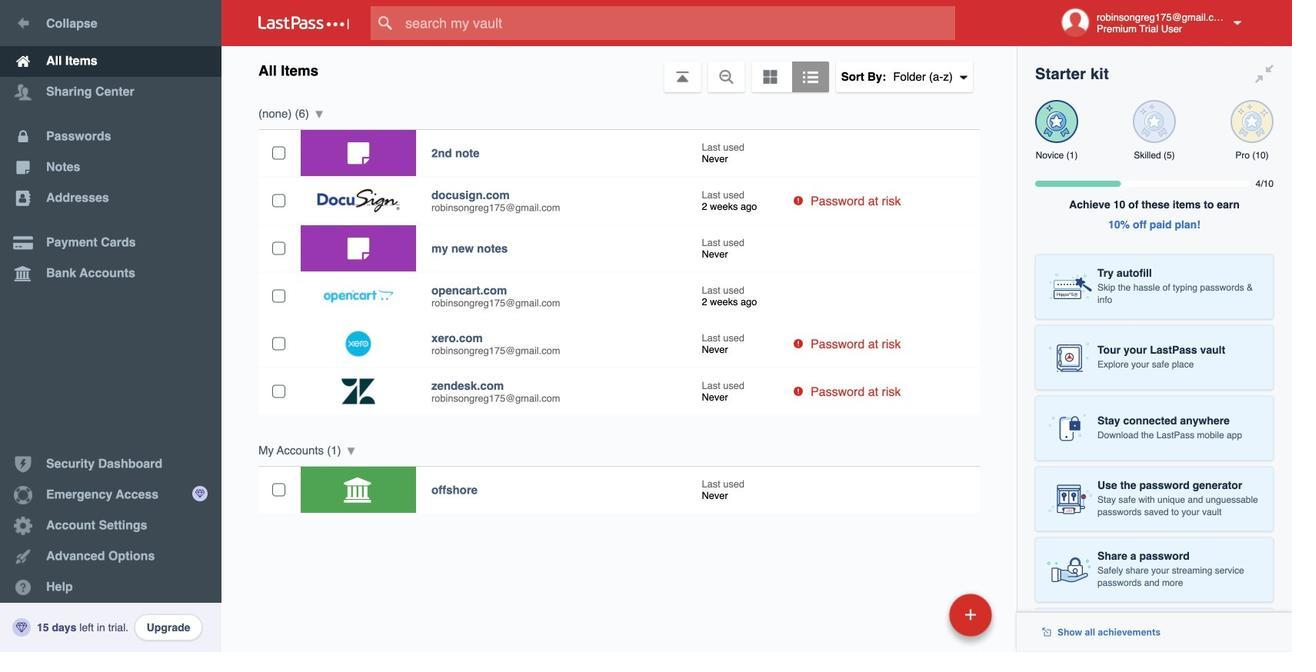 Task type: locate. For each thing, give the bounding box(es) containing it.
search my vault text field
[[371, 6, 986, 40]]

vault options navigation
[[222, 46, 1017, 92]]

new item navigation
[[844, 589, 1002, 653]]



Task type: describe. For each thing, give the bounding box(es) containing it.
lastpass image
[[259, 16, 349, 30]]

main navigation navigation
[[0, 0, 222, 653]]

new item element
[[844, 593, 998, 637]]

Search search field
[[371, 6, 986, 40]]



Task type: vqa. For each thing, say whether or not it's contained in the screenshot.
text field
no



